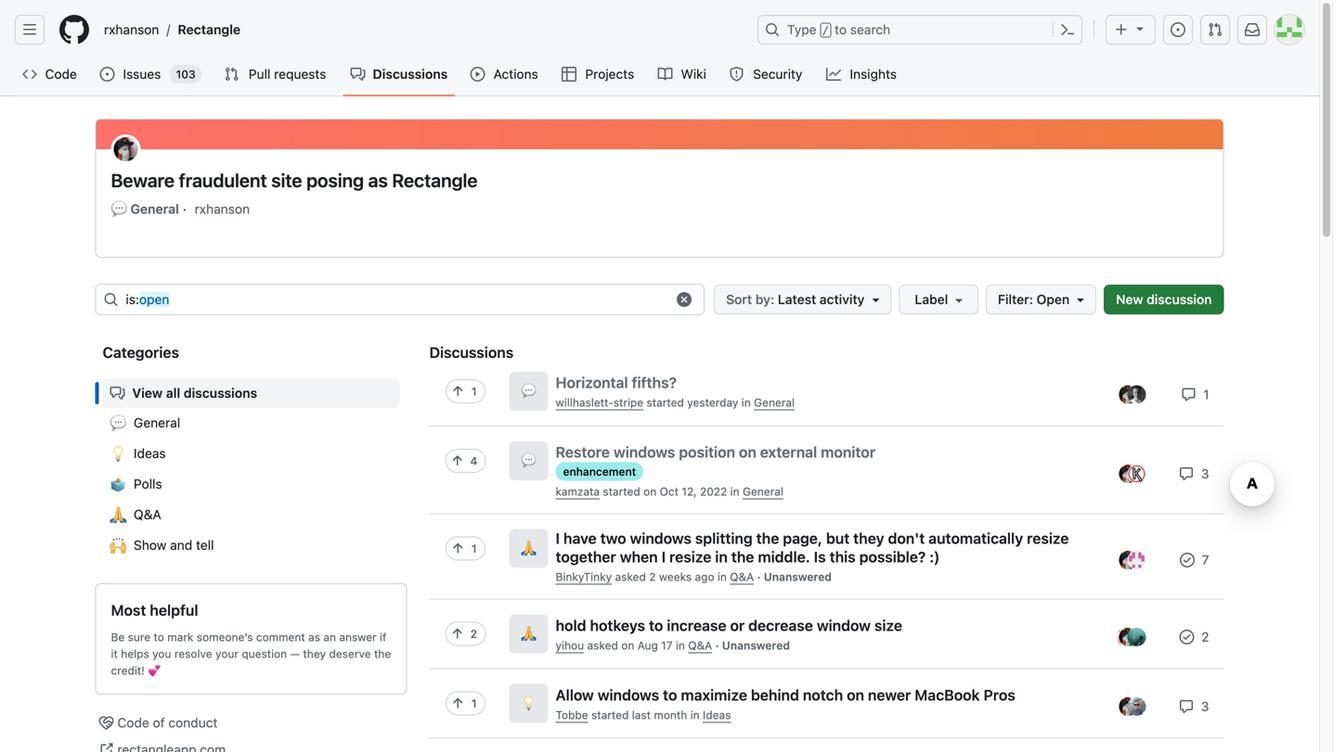 Task type: vqa. For each thing, say whether or not it's contained in the screenshot.


Task type: locate. For each thing, give the bounding box(es) containing it.
pull requests
[[249, 66, 326, 82]]

0 vertical spatial q&a
[[134, 507, 161, 523]]

0 vertical spatial i
[[556, 530, 560, 548]]

pull requests link
[[217, 60, 336, 88]]

i left have
[[556, 530, 560, 548]]

0 vertical spatial 3 link
[[1179, 466, 1209, 482]]

to up month
[[663, 687, 677, 705]]

2 horizontal spatial ·
[[757, 571, 761, 584]]

1 vertical spatial asked
[[587, 640, 618, 653]]

0 vertical spatial general link
[[754, 397, 795, 410]]

notch
[[803, 687, 843, 705]]

willhaslett-stripe link
[[556, 397, 643, 410]]

discussions
[[373, 66, 448, 82], [429, 344, 514, 362]]

windows for to
[[598, 687, 659, 705]]

1 1 button from the top
[[445, 380, 486, 428]]

they right —
[[303, 648, 326, 661]]

plus image
[[1114, 22, 1129, 37]]

arrow up image down 4 button
[[450, 542, 465, 557]]

2 right check circle image
[[1198, 630, 1209, 645]]

0 horizontal spatial 2
[[470, 628, 477, 641]]

month
[[654, 709, 687, 722]]

automatically
[[929, 530, 1023, 548]]

1 horizontal spatial q&a
[[688, 640, 712, 653]]

rxhanson link
[[97, 15, 167, 45], [195, 200, 250, 219]]

1 vertical spatial i
[[662, 549, 666, 567]]

resize up ago
[[669, 549, 711, 567]]

3 link right @tobbe image on the right of page
[[1179, 700, 1209, 715]]

as inside beware fraudulent site posing as rectangle 💬 general · rxhanson
[[368, 169, 388, 191]]

1 horizontal spatial rxhanson
[[195, 201, 250, 217]]

1 horizontal spatial 💡
[[521, 695, 536, 714]]

helps
[[121, 648, 149, 661]]

to for maximize
[[663, 687, 677, 705]]

1 horizontal spatial code
[[117, 716, 149, 731]]

triangle down image right open in the right top of the page
[[1073, 292, 1088, 307]]

be sure to mark someone's comment as an answer if it helps you resolve your question — they deserve the credit!
[[111, 631, 391, 678]]

1 horizontal spatial rectangle
[[392, 169, 478, 191]]

💡 inside discussions list
[[521, 695, 536, 714]]

issue opened image
[[1171, 22, 1186, 37], [100, 67, 115, 82]]

increase
[[667, 617, 726, 635]]

🙏 left have
[[521, 540, 536, 559]]

0 vertical spatial started
[[647, 397, 684, 410]]

3 1 button from the top
[[445, 692, 486, 741]]

1 right @willhaslett stripe icon
[[1200, 387, 1209, 402]]

triangle down image inside filter: open popup button
[[1073, 292, 1088, 307]]

rxhanson down fraudulent
[[195, 201, 250, 217]]

0 vertical spatial ideas
[[134, 446, 166, 461]]

0 horizontal spatial code
[[45, 66, 77, 82]]

0 horizontal spatial q&a
[[134, 507, 161, 523]]

discussions list
[[429, 356, 1224, 753]]

notifications image
[[1245, 22, 1260, 37]]

0 horizontal spatial triangle down image
[[868, 292, 883, 307]]

yihou
[[556, 640, 584, 653]]

arrow up image inside 4 button
[[450, 454, 465, 469]]

💬 inside list
[[110, 413, 126, 435]]

triangle down image
[[868, 292, 883, 307], [1073, 292, 1088, 307]]

0 vertical spatial 1 button
[[445, 380, 486, 428]]

general down view
[[134, 415, 180, 431]]

0 vertical spatial the
[[756, 530, 779, 548]]

general inside beware fraudulent site posing as rectangle 💬 general · rxhanson
[[131, 201, 179, 217]]

fifths?
[[632, 374, 677, 392]]

this
[[830, 549, 856, 567]]

💡 up the 🗳️
[[110, 444, 126, 465]]

arrow up image for hold
[[450, 627, 465, 642]]

q&a link for unanswered
[[688, 640, 712, 653]]

resize
[[1027, 530, 1069, 548], [669, 549, 711, 567]]

discussions down search all discussions text box
[[429, 344, 514, 362]]

discussions right comment discussion image
[[373, 66, 448, 82]]

3 link right @kamzata image at the right bottom of page
[[1179, 466, 1209, 482]]

on right notch
[[847, 687, 864, 705]]

book image
[[658, 67, 673, 82]]

1 vertical spatial general link
[[743, 486, 783, 499]]

allow windows to maximize behind notch on newer macbook pros tobbe started last month in ideas
[[556, 687, 1015, 722]]

1 horizontal spatial the
[[731, 549, 754, 567]]

comment image for 💡
[[1179, 700, 1194, 715]]

2 horizontal spatial the
[[756, 530, 779, 548]]

1 vertical spatial unanswered
[[722, 640, 790, 653]]

windows inside i have two windows splitting the page, but they don't automatically resize together when i resize in the middle. is this possible? :) binkytinky asked 2 weeks ago in q&a · unanswered
[[630, 530, 692, 548]]

1 vertical spatial q&a link
[[688, 640, 712, 653]]

0 horizontal spatial as
[[308, 631, 320, 644]]

when
[[620, 549, 658, 567]]

comment image for 💬
[[1181, 387, 1196, 402]]

2 vertical spatial 🙏
[[521, 625, 536, 645]]

1 button
[[445, 380, 486, 428], [445, 537, 486, 586], [445, 692, 486, 741]]

1 horizontal spatial i
[[662, 549, 666, 567]]

1 vertical spatial 1 button
[[445, 537, 486, 586]]

q&a down polls
[[134, 507, 161, 523]]

started
[[647, 397, 684, 410], [603, 486, 640, 499], [591, 709, 629, 722]]

1 vertical spatial rxhanson link
[[195, 200, 250, 219]]

3 @rxhanson image from the top
[[1119, 552, 1138, 570]]

0 horizontal spatial they
[[303, 648, 326, 661]]

0 vertical spatial ·
[[183, 201, 186, 217]]

arrow up image inside 2 button
[[450, 627, 465, 642]]

1 vertical spatial ·
[[757, 571, 761, 584]]

2 vertical spatial q&a
[[688, 640, 712, 653]]

· down fraudulent
[[183, 201, 186, 217]]

1 button for 🙏
[[445, 537, 486, 586]]

in right 2022
[[730, 486, 740, 499]]

i
[[556, 530, 560, 548], [662, 549, 666, 567]]

2 vertical spatial arrow up image
[[450, 697, 465, 712]]

1 horizontal spatial triangle down image
[[1073, 292, 1088, 307]]

💬
[[111, 199, 127, 220], [521, 382, 536, 402], [110, 413, 126, 435], [521, 452, 536, 471]]

all
[[166, 386, 180, 401]]

0 vertical spatial as
[[368, 169, 388, 191]]

general link
[[754, 397, 795, 410], [743, 486, 783, 499]]

1 vertical spatial as
[[308, 631, 320, 644]]

resize right automatically
[[1027, 530, 1069, 548]]

windows inside allow windows to maximize behind notch on newer macbook pros tobbe started last month in ideas
[[598, 687, 659, 705]]

0 vertical spatial arrow up image
[[450, 542, 465, 557]]

💬 left willhaslett-
[[521, 382, 536, 402]]

2 triangle down image from the left
[[1073, 292, 1088, 307]]

unanswered down the or
[[722, 640, 790, 653]]

0 vertical spatial unanswered
[[764, 571, 832, 584]]

the down if
[[374, 648, 391, 661]]

play image
[[470, 67, 485, 82]]

0 horizontal spatial rxhanson link
[[97, 15, 167, 45]]

0 vertical spatial rectangle
[[178, 22, 240, 37]]

to up you
[[154, 631, 164, 644]]

💬 down beware
[[111, 199, 127, 220]]

pull
[[249, 66, 271, 82]]

· down middle.
[[757, 571, 761, 584]]

1 vertical spatial 💡
[[521, 695, 536, 714]]

1 vertical spatial they
[[303, 648, 326, 661]]

triangle down image right activity
[[868, 292, 883, 307]]

rectangle
[[178, 22, 240, 37], [392, 169, 478, 191]]

ideas down maximize
[[703, 709, 731, 722]]

2 vertical spatial started
[[591, 709, 629, 722]]

they up possible?
[[853, 530, 884, 548]]

1 for 🙏
[[471, 543, 477, 556]]

1 button for 💬
[[445, 380, 486, 428]]

issue opened image for git pull request image
[[1171, 22, 1186, 37]]

1 for 💡
[[471, 698, 477, 711]]

stripe
[[613, 397, 643, 410]]

q&a inside hold hotkeys to increase or decrease window size yihou asked on aug 17 in q&a · unanswered
[[688, 640, 712, 653]]

arrow up image for horizontal fifths?
[[450, 384, 465, 399]]

as left an
[[308, 631, 320, 644]]

arrow up image up 4 button
[[450, 384, 465, 399]]

in
[[742, 397, 751, 410], [730, 486, 740, 499], [715, 549, 728, 567], [718, 571, 727, 584], [676, 640, 685, 653], [690, 709, 700, 722]]

on inside allow windows to maximize behind notch on newer macbook pros tobbe started last month in ideas
[[847, 687, 864, 705]]

💡 left tobbe at the bottom of the page
[[521, 695, 536, 714]]

graph image
[[826, 67, 841, 82]]

discussions
[[184, 386, 257, 401]]

code inside code link
[[45, 66, 77, 82]]

🙏 for i have two windows splitting the page, but they don't automatically resize together when i resize in the middle. is this possible? :)
[[521, 540, 536, 559]]

🗳️
[[110, 475, 126, 496]]

security
[[753, 66, 802, 82]]

3 link
[[1179, 466, 1209, 482], [1179, 700, 1209, 715]]

to left search
[[835, 22, 847, 37]]

1 horizontal spatial rxhanson link
[[195, 200, 250, 219]]

1 vertical spatial 🙏
[[521, 540, 536, 559]]

1 vertical spatial resize
[[669, 549, 711, 567]]

projects link
[[554, 60, 643, 88]]

to for increase
[[649, 617, 663, 635]]

asked down when
[[615, 571, 646, 584]]

/ inside rxhanson / rectangle
[[167, 22, 170, 37]]

the
[[756, 530, 779, 548], [731, 549, 754, 567], [374, 648, 391, 661]]

1 for 💬
[[471, 385, 477, 398]]

@rxhanson image left comment icon
[[1119, 465, 1138, 484]]

1 button up "4"
[[445, 380, 486, 428]]

size
[[874, 617, 902, 635]]

0 horizontal spatial rxhanson
[[104, 22, 159, 37]]

allow windows to maximize behind notch on newer macbook pros link
[[556, 686, 1015, 705]]

@rxhanson image left 1 link
[[1119, 386, 1138, 404]]

4
[[470, 455, 478, 468]]

1 vertical spatial 3 link
[[1179, 700, 1209, 715]]

on left aug
[[621, 640, 634, 653]]

to up aug
[[649, 617, 663, 635]]

general up external
[[754, 397, 795, 410]]

rxhanson link down fraudulent
[[195, 200, 250, 219]]

unanswered down middle.
[[764, 571, 832, 584]]

if
[[380, 631, 386, 644]]

1 horizontal spatial ideas
[[703, 709, 731, 722]]

arrow up image inside 1 button
[[450, 384, 465, 399]]

1 vertical spatial 3
[[1198, 700, 1209, 715]]

asked inside i have two windows splitting the page, but they don't automatically resize together when i resize in the middle. is this possible? :) binkytinky asked 2 weeks ago in q&a · unanswered
[[615, 571, 646, 584]]

general down external
[[743, 486, 783, 499]]

0 vertical spatial 3
[[1198, 466, 1209, 482]]

rxhanson up the issues
[[104, 22, 159, 37]]

0 horizontal spatial ideas
[[134, 446, 166, 461]]

0 vertical spatial rxhanson
[[104, 22, 159, 37]]

as right posing
[[368, 169, 388, 191]]

2 inside i have two windows splitting the page, but they don't automatically resize together when i resize in the middle. is this possible? :) binkytinky asked 2 weeks ago in q&a · unanswered
[[649, 571, 656, 584]]

1 horizontal spatial 2
[[649, 571, 656, 584]]

@rxhanson image down @rxhanson image
[[1119, 698, 1138, 717]]

1 vertical spatial issue opened image
[[100, 67, 115, 82]]

last
[[632, 709, 651, 722]]

2 arrow up image from the top
[[450, 454, 465, 469]]

code
[[45, 66, 77, 82], [117, 716, 149, 731]]

1 down 2 button
[[471, 698, 477, 711]]

1 horizontal spatial issue opened image
[[1171, 22, 1186, 37]]

oct
[[660, 486, 679, 499]]

issue opened image left the issues
[[100, 67, 115, 82]]

and
[[170, 538, 192, 553]]

categories
[[103, 344, 179, 362]]

arrow up image for restore windows position on external monitor
[[450, 454, 465, 469]]

0 horizontal spatial rectangle
[[178, 22, 240, 37]]

0 horizontal spatial i
[[556, 530, 560, 548]]

rxhanson link up the issues
[[97, 15, 167, 45]]

windows inside restore windows position on external monitor enhancement kamzata started on oct 12, 2022 in general
[[614, 444, 675, 462]]

@tobbe image
[[1127, 698, 1146, 717]]

asked down hotkeys
[[587, 640, 618, 653]]

in right 17
[[676, 640, 685, 653]]

2 horizontal spatial q&a
[[730, 571, 754, 584]]

rectangle inside beware fraudulent site posing as rectangle 💬 general · rxhanson
[[392, 169, 478, 191]]

comment image right @tobbe image on the right of page
[[1179, 700, 1194, 715]]

0 vertical spatial issue opened image
[[1171, 22, 1186, 37]]

q&a link down increase
[[688, 640, 712, 653]]

1 vertical spatial arrow up image
[[450, 627, 465, 642]]

check circle image
[[1180, 554, 1195, 568]]

to inside hold hotkeys to increase or decrease window size yihou asked on aug 17 in q&a · unanswered
[[649, 617, 663, 635]]

general inside restore windows position on external monitor enhancement kamzata started on oct 12, 2022 in general
[[743, 486, 783, 499]]

started down enhancement link
[[603, 486, 640, 499]]

arrow up image right if
[[450, 627, 465, 642]]

0 vertical spatial comment image
[[1181, 387, 1196, 402]]

@rxhanson image left check circle icon
[[1119, 552, 1138, 570]]

q&a link right ago
[[730, 571, 754, 584]]

comment image inside 1 link
[[1181, 387, 1196, 402]]

@kamzata image
[[1127, 465, 1146, 484]]

1
[[471, 385, 477, 398], [1200, 387, 1209, 402], [471, 543, 477, 556], [471, 698, 477, 711]]

restore windows position on external monitor link
[[556, 444, 875, 462]]

filter: open
[[998, 292, 1070, 307]]

0 vertical spatial 💡
[[110, 444, 126, 465]]

/ inside type / to search
[[822, 24, 829, 37]]

1 vertical spatial started
[[603, 486, 640, 499]]

1 3 link from the top
[[1179, 466, 1209, 482]]

list
[[97, 15, 746, 45], [95, 371, 407, 569]]

0 horizontal spatial the
[[374, 648, 391, 661]]

code left 'of'
[[117, 716, 149, 731]]

monitor
[[821, 444, 875, 462]]

4 @rxhanson image from the top
[[1119, 698, 1138, 717]]

to inside allow windows to maximize behind notch on newer macbook pros tobbe started last month in ideas
[[663, 687, 677, 705]]

💬 left restore
[[521, 452, 536, 471]]

started left last
[[591, 709, 629, 722]]

2 vertical spatial 1 button
[[445, 692, 486, 741]]

3 link for 💡
[[1179, 700, 1209, 715]]

1 3 from the top
[[1198, 466, 1209, 482]]

1 horizontal spatial they
[[853, 530, 884, 548]]

1 horizontal spatial as
[[368, 169, 388, 191]]

·
[[183, 201, 186, 217], [757, 571, 761, 584], [715, 640, 719, 653]]

💡 for 💡
[[521, 695, 536, 714]]

don't
[[888, 530, 925, 548]]

2 vertical spatial windows
[[598, 687, 659, 705]]

windows up last
[[598, 687, 659, 705]]

q&a inside 🙏 q&a
[[134, 507, 161, 523]]

issue opened image for git pull request icon
[[100, 67, 115, 82]]

0 vertical spatial q&a link
[[730, 571, 754, 584]]

mark
[[167, 631, 193, 644]]

started down fifths?
[[647, 397, 684, 410]]

2 button
[[445, 623, 486, 671]]

ago
[[695, 571, 714, 584]]

2 right if
[[470, 628, 477, 641]]

3 right @tobbe image on the right of page
[[1198, 700, 1209, 715]]

most helpful
[[111, 602, 198, 620]]

tobbe link
[[556, 709, 588, 722]]

rxhanson inside rxhanson / rectangle
[[104, 22, 159, 37]]

0 vertical spatial code
[[45, 66, 77, 82]]

🙏 for hold hotkeys to increase or decrease window size
[[521, 625, 536, 645]]

in left ideas link
[[690, 709, 700, 722]]

in right yesterday at the right bottom
[[742, 397, 751, 410]]

0 vertical spatial list
[[97, 15, 746, 45]]

ideas down the 💬 general
[[134, 446, 166, 461]]

unanswered inside i have two windows splitting the page, but they don't automatically resize together when i resize in the middle. is this possible? :) binkytinky asked 2 weeks ago in q&a · unanswered
[[764, 571, 832, 584]]

0 vertical spatial arrow up image
[[450, 384, 465, 399]]

0 horizontal spatial resize
[[669, 549, 711, 567]]

1 button up 2 button
[[445, 537, 486, 586]]

1 button for 💡
[[445, 692, 486, 741]]

1 vertical spatial code
[[117, 716, 149, 731]]

comment image inside 3 link
[[1179, 700, 1194, 715]]

splitting
[[695, 530, 753, 548]]

0 vertical spatial asked
[[615, 571, 646, 584]]

an
[[323, 631, 336, 644]]

💡 inside list
[[110, 444, 126, 465]]

@rxhanson image
[[1119, 386, 1138, 404], [1119, 465, 1138, 484], [1119, 552, 1138, 570], [1119, 698, 1138, 717]]

comment image
[[1181, 387, 1196, 402], [1179, 700, 1194, 715]]

2 arrow up image from the top
[[450, 627, 465, 642]]

arrow up image down 2 button
[[450, 697, 465, 712]]

0 horizontal spatial /
[[167, 22, 170, 37]]

but
[[826, 530, 850, 548]]

1 vertical spatial list
[[95, 371, 407, 569]]

conduct
[[168, 716, 218, 731]]

1 vertical spatial comment image
[[1179, 700, 1194, 715]]

arrow up image
[[450, 384, 465, 399], [450, 454, 465, 469]]

2 vertical spatial ·
[[715, 640, 719, 653]]

1 horizontal spatial q&a link
[[730, 571, 754, 584]]

windows up oct
[[614, 444, 675, 462]]

1 vertical spatial rxhanson
[[195, 201, 250, 217]]

i up weeks
[[662, 549, 666, 567]]

0 horizontal spatial ·
[[183, 201, 186, 217]]

q&a down increase
[[688, 640, 712, 653]]

3 arrow up image from the top
[[450, 697, 465, 712]]

actions
[[493, 66, 538, 82]]

0 vertical spatial discussions
[[373, 66, 448, 82]]

discussion
[[1147, 292, 1212, 307]]

3 right comment icon
[[1198, 466, 1209, 482]]

1 @rxhanson image from the top
[[1119, 386, 1138, 404]]

discussions link
[[343, 60, 455, 88]]

/
[[167, 22, 170, 37], [822, 24, 829, 37]]

tobbe
[[556, 709, 588, 722]]

as inside the 'be sure to mark someone's comment as an answer if it helps you resolve your question — they deserve the credit!'
[[308, 631, 320, 644]]

q&a right ago
[[730, 571, 754, 584]]

2 1 button from the top
[[445, 537, 486, 586]]

restore windows position on external monitor enhancement kamzata started on oct 12, 2022 in general
[[556, 444, 875, 499]]

· down hold hotkeys to increase or decrease window size link
[[715, 640, 719, 653]]

🙏 down the 🗳️
[[110, 505, 126, 527]]

@rxhanson image for newer
[[1119, 698, 1138, 717]]

1 button down 2 button
[[445, 692, 486, 741]]

the inside the 'be sure to mark someone's comment as an answer if it helps you resolve your question — they deserve the credit!'
[[374, 648, 391, 661]]

0 vertical spatial they
[[853, 530, 884, 548]]

or
[[730, 617, 745, 635]]

q&a
[[134, 507, 161, 523], [730, 571, 754, 584], [688, 640, 712, 653]]

general link down external
[[743, 486, 783, 499]]

2 vertical spatial the
[[374, 648, 391, 661]]

1 vertical spatial rectangle
[[392, 169, 478, 191]]

1 arrow up image from the top
[[450, 384, 465, 399]]

the up middle.
[[756, 530, 779, 548]]

the down splitting
[[731, 549, 754, 567]]

general link for on oct 12, 2022
[[743, 486, 783, 499]]

arrow up image
[[450, 542, 465, 557], [450, 627, 465, 642], [450, 697, 465, 712]]

in inside hold hotkeys to increase or decrease window size yihou asked on aug 17 in q&a · unanswered
[[676, 640, 685, 653]]

code of conduct image
[[99, 716, 114, 731]]

1 down 4 button
[[471, 543, 477, 556]]

windows up when
[[630, 530, 692, 548]]

comment image right @willhaslett stripe icon
[[1181, 387, 1196, 402]]

type
[[787, 22, 817, 37]]

to inside the 'be sure to mark someone's comment as an answer if it helps you resolve your question — they deserve the credit!'
[[154, 631, 164, 644]]

103
[[176, 68, 196, 81]]

issues
[[123, 66, 161, 82]]

0 vertical spatial windows
[[614, 444, 675, 462]]

2 3 link from the top
[[1179, 700, 1209, 715]]

1 vertical spatial ideas
[[703, 709, 731, 722]]

0 horizontal spatial 💡
[[110, 444, 126, 465]]

code inside code of conduct link
[[117, 716, 149, 731]]

arrow up image left "4"
[[450, 454, 465, 469]]

🙏
[[110, 505, 126, 527], [521, 540, 536, 559], [521, 625, 536, 645]]

1 horizontal spatial ·
[[715, 640, 719, 653]]

1 arrow up image from the top
[[450, 542, 465, 557]]

homepage image
[[59, 15, 89, 45]]

general link up external
[[754, 397, 795, 410]]

🙏 left yihou
[[521, 625, 536, 645]]

in inside restore windows position on external monitor enhancement kamzata started on oct 12, 2022 in general
[[730, 486, 740, 499]]

issue opened image left git pull request image
[[1171, 22, 1186, 37]]

page,
[[783, 530, 822, 548]]

in right ago
[[718, 571, 727, 584]]

0 horizontal spatial issue opened image
[[100, 67, 115, 82]]

0 horizontal spatial q&a link
[[688, 640, 712, 653]]

1 up "4"
[[471, 385, 477, 398]]

general down beware
[[131, 201, 179, 217]]

arrow up image for allow
[[450, 697, 465, 712]]

code right code icon
[[45, 66, 77, 82]]

2 3 from the top
[[1198, 700, 1209, 715]]

💬 down comment discussion icon
[[110, 413, 126, 435]]

2 left weeks
[[649, 571, 656, 584]]



Task type: describe. For each thing, give the bounding box(es) containing it.
filter: open button
[[986, 285, 1097, 315]]

horizontal
[[556, 374, 628, 392]]

new discussion link
[[1104, 285, 1224, 315]]

3 for 💬
[[1198, 466, 1209, 482]]

have
[[563, 530, 597, 548]]

insights
[[850, 66, 897, 82]]

actions link
[[463, 60, 547, 88]]

unanswered inside hold hotkeys to increase or decrease window size yihou asked on aug 17 in q&a · unanswered
[[722, 640, 790, 653]]

2 @rxhanson image from the top
[[1119, 465, 1138, 484]]

@rxhanson image for general
[[1119, 386, 1138, 404]]

most
[[111, 602, 146, 620]]

rxhanson image
[[111, 134, 141, 164]]

💡 ideas
[[110, 444, 166, 465]]

@willhaslett stripe image
[[1127, 386, 1146, 404]]

you
[[152, 648, 171, 661]]

· inside beware fraudulent site posing as rectangle 💬 general · rxhanson
[[183, 201, 186, 217]]

rectangle inside rxhanson / rectangle
[[178, 22, 240, 37]]

· inside i have two windows splitting the page, but they don't automatically resize together when i resize in the middle. is this possible? :) binkytinky asked 2 weeks ago in q&a · unanswered
[[757, 571, 761, 584]]

type / to search
[[787, 22, 890, 37]]

4 button
[[445, 449, 486, 498]]

to for search
[[835, 22, 847, 37]]

it
[[111, 648, 118, 661]]

general link for yesterday
[[754, 397, 795, 410]]

code link
[[15, 60, 85, 88]]

decrease
[[748, 617, 813, 635]]

asked inside hold hotkeys to increase or decrease window size yihou asked on aug 17 in q&a · unanswered
[[587, 640, 618, 653]]

search
[[850, 22, 890, 37]]

2022
[[700, 486, 727, 499]]

command palette image
[[1060, 22, 1075, 37]]

of
[[153, 716, 165, 731]]

shield image
[[729, 67, 744, 82]]

horizontal fifths? willhaslett-stripe started yesterday in general
[[556, 374, 795, 410]]

kamzata link
[[556, 486, 600, 499]]

they inside i have two windows splitting the page, but they don't automatically resize together when i resize in the middle. is this possible? :) binkytinky asked 2 weeks ago in q&a · unanswered
[[853, 530, 884, 548]]

wiki
[[681, 66, 706, 82]]

site
[[271, 169, 302, 191]]

beware fraudulent site posing as rectangle 💬 general · rxhanson
[[111, 169, 478, 220]]

yesterday
[[687, 397, 738, 410]]

check circle image
[[1179, 630, 1194, 645]]

hotkeys
[[590, 617, 645, 635]]

in inside horizontal fifths? willhaslett-stripe started yesterday in general
[[742, 397, 751, 410]]

ideas inside allow windows to maximize behind notch on newer macbook pros tobbe started last month in ideas
[[703, 709, 731, 722]]

17
[[661, 640, 673, 653]]

q&a link for in
[[730, 571, 754, 584]]

🗳️ polls
[[110, 475, 162, 496]]

🙏 q&a
[[110, 505, 161, 527]]

0 vertical spatial rxhanson link
[[97, 15, 167, 45]]

behind
[[751, 687, 799, 705]]

deserve
[[329, 648, 371, 661]]

q&a inside i have two windows splitting the page, but they don't automatically resize together when i resize in the middle. is this possible? :) binkytinky asked 2 weeks ago in q&a · unanswered
[[730, 571, 754, 584]]

new
[[1116, 292, 1143, 307]]

started inside allow windows to maximize behind notch on newer macbook pros tobbe started last month in ideas
[[591, 709, 629, 722]]

2 link
[[1179, 630, 1209, 645]]

view all discussions link
[[103, 379, 400, 408]]

activity
[[820, 292, 865, 307]]

together
[[556, 549, 616, 567]]

/ for rxhanson
[[167, 22, 170, 37]]

enhancement link
[[556, 463, 644, 482]]

started inside horizontal fifths? willhaslett-stripe started yesterday in general
[[647, 397, 684, 410]]

i have two windows splitting the page, but they don't automatically resize together when i resize in the middle. is this possible? :) binkytinky asked 2 weeks ago in q&a · unanswered
[[556, 530, 1069, 584]]

search image
[[104, 292, 118, 307]]

filter:
[[998, 292, 1033, 307]]

view all discussions
[[132, 386, 257, 401]]

general inside the 💬 general
[[134, 415, 180, 431]]

ideas link
[[703, 709, 731, 722]]

is
[[814, 549, 826, 567]]

windows for position
[[614, 444, 675, 462]]

credit!
[[111, 665, 145, 678]]

label button
[[899, 285, 978, 315]]

git pull request image
[[1208, 22, 1223, 37]]

· inside hold hotkeys to increase or decrease window size yihou asked on aug 17 in q&a · unanswered
[[715, 640, 719, 653]]

rxhanson inside beware fraudulent site posing as rectangle 💬 general · rxhanson
[[195, 201, 250, 217]]

open
[[139, 292, 169, 307]]

@rxhanson image
[[1119, 629, 1138, 647]]

pros
[[984, 687, 1015, 705]]

0 vertical spatial 🙏
[[110, 505, 126, 527]]

on left oct
[[643, 486, 657, 499]]

sort by: latest activity
[[726, 292, 865, 307]]

comment discussion image
[[110, 386, 125, 401]]

general inside horizontal fifths? willhaslett-stripe started yesterday in general
[[754, 397, 795, 410]]

resolve
[[174, 648, 212, 661]]

be
[[111, 631, 125, 644]]

your
[[215, 648, 239, 661]]

triangle down image
[[1133, 21, 1147, 36]]

🙌
[[110, 536, 126, 557]]

binkytinky link
[[556, 571, 612, 584]]

horizontal fifths? link
[[556, 374, 677, 392]]

x circle fill image
[[677, 292, 692, 307]]

possible?
[[859, 549, 926, 567]]

code image
[[22, 67, 37, 82]]

someone's
[[197, 631, 253, 644]]

💡 for 💡 ideas
[[110, 444, 126, 465]]

helpful
[[150, 602, 198, 620]]

git pull request image
[[224, 67, 239, 82]]

ideas inside the 💡 ideas
[[134, 446, 166, 461]]

1 vertical spatial the
[[731, 549, 754, 567]]

i have two windows splitting the page, but they don't automatically resize together when i resize in the middle. is this possible? :) link
[[556, 530, 1094, 567]]

1 triangle down image from the left
[[868, 292, 883, 307]]

they inside the 'be sure to mark someone's comment as an answer if it helps you resolve your question — they deserve the credit!'
[[303, 648, 326, 661]]

@rxhanson image for but
[[1119, 552, 1138, 570]]

1 horizontal spatial resize
[[1027, 530, 1069, 548]]

started inside restore windows position on external monitor enhancement kamzata started on oct 12, 2022 in general
[[603, 486, 640, 499]]

1 vertical spatial discussions
[[429, 344, 514, 362]]

code of conduct
[[117, 716, 218, 731]]

answer
[[339, 631, 377, 644]]

2 horizontal spatial 2
[[1198, 630, 1209, 645]]

by:
[[756, 292, 774, 307]]

weeks
[[659, 571, 692, 584]]

link external image
[[99, 743, 114, 753]]

to for mark
[[154, 631, 164, 644]]

2 inside button
[[470, 628, 477, 641]]

on right position
[[739, 444, 756, 462]]

arrow up image for i
[[450, 542, 465, 557]]

list containing rxhanson / rectangle
[[97, 15, 746, 45]]

label
[[915, 292, 952, 307]]

kamzata
[[556, 486, 600, 499]]

two
[[600, 530, 626, 548]]

@yihou image
[[1127, 629, 1146, 647]]

list containing 💬
[[95, 371, 407, 569]]

newer
[[868, 687, 911, 705]]

12,
[[682, 486, 697, 499]]

enhancement
[[563, 466, 636, 479]]

beware fraudulent site posing as rectangle link
[[111, 169, 1208, 192]]

comment
[[256, 631, 305, 644]]

open
[[1037, 292, 1070, 307]]

🙌 show and tell
[[110, 536, 214, 557]]

restore
[[556, 444, 610, 462]]

in inside allow windows to maximize behind notch on newer macbook pros tobbe started last month in ideas
[[690, 709, 700, 722]]

comment discussion image
[[350, 67, 365, 82]]

external
[[760, 444, 817, 462]]

code for code
[[45, 66, 77, 82]]

latest
[[778, 292, 816, 307]]

/ for type
[[822, 24, 829, 37]]

Search all discussions text field
[[126, 285, 665, 315]]

comment image
[[1179, 467, 1194, 482]]

allow
[[556, 687, 594, 705]]

aug
[[638, 640, 658, 653]]

@binkytinky image
[[1127, 552, 1146, 570]]

:)
[[930, 549, 940, 567]]

maximize
[[681, 687, 747, 705]]

tell
[[196, 538, 214, 553]]

hold hotkeys to increase or decrease window size yihou asked on aug 17 in q&a · unanswered
[[556, 617, 902, 653]]

table image
[[562, 67, 577, 82]]

question
[[242, 648, 287, 661]]

7
[[1198, 553, 1209, 568]]

3 link for 💬
[[1179, 466, 1209, 482]]

3 for 💡
[[1198, 700, 1209, 715]]

code for code of conduct
[[117, 716, 149, 731]]

in down splitting
[[715, 549, 728, 567]]

code of conduct link
[[95, 710, 407, 737]]

💬 inside beware fraudulent site posing as rectangle 💬 general · rxhanson
[[111, 199, 127, 220]]

show
[[134, 538, 167, 553]]

beware
[[111, 169, 175, 191]]

on inside hold hotkeys to increase or decrease window size yihou asked on aug 17 in q&a · unanswered
[[621, 640, 634, 653]]



